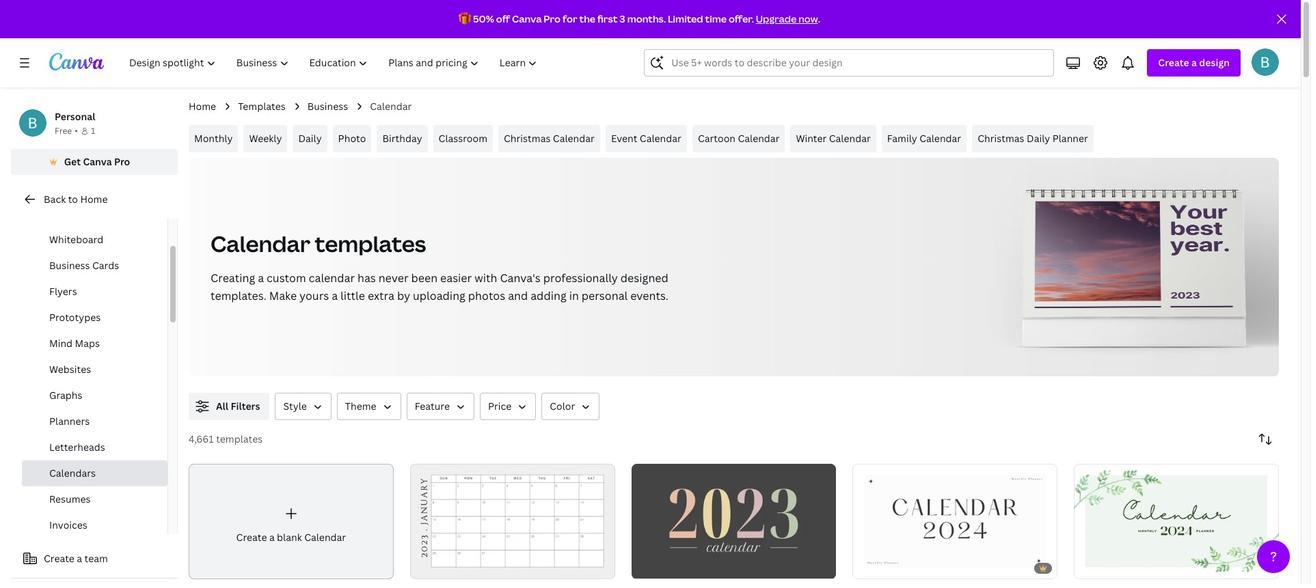 Task type: describe. For each thing, give the bounding box(es) containing it.
calendars
[[49, 467, 96, 480]]

resumes link
[[22, 487, 168, 513]]

photo link
[[333, 125, 372, 153]]

a left 'little'
[[332, 289, 338, 304]]

months.
[[628, 12, 666, 25]]

color
[[550, 400, 575, 413]]

prototypes link
[[22, 305, 168, 331]]

websites link
[[22, 357, 168, 383]]

offer.
[[729, 12, 754, 25]]

1 for gray and white minimalist clean 2024 monthly calendar image
[[863, 563, 867, 573]]

0 vertical spatial home
[[189, 100, 216, 113]]

classroom
[[439, 132, 488, 145]]

classroom link
[[433, 125, 493, 153]]

top level navigation element
[[120, 49, 550, 77]]

of for first 1 of 13 link from the right
[[1090, 563, 1098, 573]]

weekly
[[249, 132, 282, 145]]

adding
[[531, 289, 567, 304]]

a for team
[[77, 553, 82, 566]]

mind
[[49, 337, 73, 350]]

gray simple minimalist planner 2023 calendar image
[[410, 464, 615, 580]]

4,661
[[189, 433, 214, 446]]

time
[[706, 12, 727, 25]]

and
[[508, 289, 528, 304]]

calendar right family
[[920, 132, 962, 145]]

Search search field
[[672, 50, 1046, 76]]

4,661 templates
[[189, 433, 263, 446]]

business cards link
[[22, 253, 168, 279]]

off
[[496, 12, 510, 25]]

with
[[475, 271, 498, 286]]

photos
[[468, 289, 506, 304]]

create a team
[[44, 553, 108, 566]]

50%
[[473, 12, 495, 25]]

family
[[888, 132, 918, 145]]

templates for calendar templates
[[315, 229, 426, 259]]

all filters button
[[189, 393, 270, 421]]

color button
[[542, 393, 600, 421]]

whiteboard
[[49, 233, 103, 246]]

home link
[[189, 99, 216, 114]]

13 for green simple minimalist monthly calendar image
[[1099, 563, 1108, 573]]

green simple minimalist monthly calendar image
[[1075, 464, 1280, 580]]

event
[[611, 132, 638, 145]]

personal
[[55, 110, 95, 123]]

create a design
[[1159, 56, 1231, 69]]

calendar up custom
[[211, 229, 311, 259]]

colorful modern simple 2023 calendar image
[[632, 464, 837, 580]]

1 1 of 13 link from the left
[[853, 464, 1058, 580]]

maps
[[75, 337, 100, 350]]

letterheads link
[[22, 435, 168, 461]]

birthday link
[[377, 125, 428, 153]]

the
[[580, 12, 596, 25]]

uploading
[[413, 289, 466, 304]]

has
[[358, 271, 376, 286]]

all
[[216, 400, 229, 413]]

of for 1 of 12 'link'
[[426, 563, 433, 573]]

easier
[[441, 271, 472, 286]]

13 for gray and white minimalist clean 2024 monthly calendar image
[[878, 563, 886, 573]]

back
[[44, 193, 66, 206]]

websites
[[49, 363, 91, 376]]

daily link
[[293, 125, 327, 153]]

birthday
[[383, 132, 422, 145]]

design
[[1200, 56, 1231, 69]]

christmas daily planner
[[978, 132, 1089, 145]]

calendar right winter
[[830, 132, 871, 145]]

graphs
[[49, 389, 82, 402]]

christmas calendar
[[504, 132, 595, 145]]

planners link
[[22, 409, 168, 435]]

1 of 12
[[420, 563, 443, 573]]

christmas daily planner link
[[973, 125, 1094, 153]]

style
[[283, 400, 307, 413]]

creating a custom calendar has never been easier with canva's professionally designed templates. make yours a little extra by uploading photos and adding in personal events.
[[211, 271, 669, 304]]

calendar left event
[[553, 132, 595, 145]]

templates link
[[238, 99, 286, 114]]

1 for gray simple minimalist planner 2023 calendar image
[[420, 563, 424, 573]]

business link
[[308, 99, 348, 114]]

presentations
[[49, 207, 113, 220]]

all filters
[[216, 400, 260, 413]]

calendar right cartoon
[[738, 132, 780, 145]]

•
[[75, 125, 78, 137]]

templates.
[[211, 289, 267, 304]]

extra
[[368, 289, 395, 304]]

presentations link
[[22, 201, 168, 227]]

a for design
[[1192, 56, 1198, 69]]

create for create a blank calendar
[[236, 532, 267, 545]]

get
[[64, 155, 81, 168]]

christmas for christmas calendar
[[504, 132, 551, 145]]

cartoon
[[698, 132, 736, 145]]

1 horizontal spatial pro
[[544, 12, 561, 25]]

family calendar link
[[882, 125, 967, 153]]

business cards
[[49, 259, 119, 272]]



Task type: locate. For each thing, give the bounding box(es) containing it.
templates down all filters
[[216, 433, 263, 446]]

1 13 from the left
[[878, 563, 886, 573]]

letterheads
[[49, 441, 105, 454]]

theme
[[345, 400, 377, 413]]

daily down business link
[[299, 132, 322, 145]]

invoices
[[49, 519, 87, 532]]

1 horizontal spatial canva
[[512, 12, 542, 25]]

None search field
[[645, 49, 1055, 77]]

0 vertical spatial business
[[308, 100, 348, 113]]

team
[[84, 553, 108, 566]]

create down invoices
[[44, 553, 74, 566]]

0 vertical spatial pro
[[544, 12, 561, 25]]

weekly link
[[244, 125, 288, 153]]

create inside create a team button
[[44, 553, 74, 566]]

free
[[55, 125, 72, 137]]

back to home
[[44, 193, 108, 206]]

2 christmas from the left
[[978, 132, 1025, 145]]

templates
[[315, 229, 426, 259], [216, 433, 263, 446]]

0 vertical spatial templates
[[315, 229, 426, 259]]

create a blank calendar element
[[189, 464, 394, 580]]

12
[[435, 563, 443, 573]]

🎁 50% off canva pro for the first 3 months. limited time offer. upgrade now .
[[459, 12, 821, 25]]

feature
[[415, 400, 450, 413]]

planner
[[1053, 132, 1089, 145]]

price button
[[480, 393, 536, 421]]

create
[[1159, 56, 1190, 69], [236, 532, 267, 545], [44, 553, 74, 566]]

filters
[[231, 400, 260, 413]]

designed
[[621, 271, 669, 286]]

a inside create a team button
[[77, 553, 82, 566]]

free •
[[55, 125, 78, 137]]

2 horizontal spatial create
[[1159, 56, 1190, 69]]

style button
[[275, 393, 332, 421]]

0 horizontal spatial pro
[[114, 155, 130, 168]]

cards
[[92, 259, 119, 272]]

upgrade now button
[[756, 12, 819, 25]]

🎁
[[459, 12, 471, 25]]

create left 'blank'
[[236, 532, 267, 545]]

christmas inside christmas calendar link
[[504, 132, 551, 145]]

a left 'blank'
[[269, 532, 275, 545]]

winter calendar link
[[791, 125, 877, 153]]

2 1 of 13 from the left
[[1084, 563, 1108, 573]]

1 vertical spatial canva
[[83, 155, 112, 168]]

business up 'flyers' on the left
[[49, 259, 90, 272]]

a left "design"
[[1192, 56, 1198, 69]]

to
[[68, 193, 78, 206]]

calendar up birthday
[[370, 100, 412, 113]]

custom
[[267, 271, 306, 286]]

photo
[[338, 132, 366, 145]]

christmas for christmas daily planner
[[978, 132, 1025, 145]]

been
[[411, 271, 438, 286]]

.
[[819, 12, 821, 25]]

create inside create a design dropdown button
[[1159, 56, 1190, 69]]

by
[[397, 289, 410, 304]]

1 for green simple minimalist monthly calendar image
[[1084, 563, 1088, 573]]

1 inside 'link'
[[420, 563, 424, 573]]

1 christmas from the left
[[504, 132, 551, 145]]

calendar right event
[[640, 132, 682, 145]]

2 horizontal spatial of
[[1090, 563, 1098, 573]]

home up presentations
[[80, 193, 108, 206]]

0 horizontal spatial home
[[80, 193, 108, 206]]

upgrade
[[756, 12, 797, 25]]

canva
[[512, 12, 542, 25], [83, 155, 112, 168]]

business for business
[[308, 100, 348, 113]]

pro inside button
[[114, 155, 130, 168]]

create a blank calendar
[[236, 532, 346, 545]]

limited
[[668, 12, 704, 25]]

business up the "daily" link at top left
[[308, 100, 348, 113]]

1 of from the left
[[426, 563, 433, 573]]

in
[[570, 289, 579, 304]]

events.
[[631, 289, 669, 304]]

theme button
[[337, 393, 401, 421]]

create left "design"
[[1159, 56, 1190, 69]]

1 vertical spatial home
[[80, 193, 108, 206]]

canva right off
[[512, 12, 542, 25]]

a for blank
[[269, 532, 275, 545]]

calendar right 'blank'
[[304, 532, 346, 545]]

0 horizontal spatial christmas
[[504, 132, 551, 145]]

home up monthly
[[189, 100, 216, 113]]

cartoon calendar
[[698, 132, 780, 145]]

brad klo image
[[1252, 49, 1280, 76]]

0 horizontal spatial create
[[44, 553, 74, 566]]

professionally
[[544, 271, 618, 286]]

graphs link
[[22, 383, 168, 409]]

winter calendar
[[797, 132, 871, 145]]

home
[[189, 100, 216, 113], [80, 193, 108, 206]]

0 horizontal spatial business
[[49, 259, 90, 272]]

of inside 'link'
[[426, 563, 433, 573]]

yours
[[300, 289, 329, 304]]

2 of from the left
[[869, 563, 876, 573]]

1 horizontal spatial home
[[189, 100, 216, 113]]

1 horizontal spatial 1 of 13 link
[[1075, 464, 1280, 580]]

resumes
[[49, 493, 91, 506]]

0 horizontal spatial templates
[[216, 433, 263, 446]]

a
[[1192, 56, 1198, 69], [258, 271, 264, 286], [332, 289, 338, 304], [269, 532, 275, 545], [77, 553, 82, 566]]

winter
[[797, 132, 827, 145]]

1 horizontal spatial of
[[869, 563, 876, 573]]

pro up 'back to home' link
[[114, 155, 130, 168]]

1 horizontal spatial templates
[[315, 229, 426, 259]]

mind maps link
[[22, 331, 168, 357]]

a left team
[[77, 553, 82, 566]]

0 horizontal spatial daily
[[299, 132, 322, 145]]

daily left the planner on the top of the page
[[1027, 132, 1051, 145]]

a left custom
[[258, 271, 264, 286]]

get canva pro
[[64, 155, 130, 168]]

1 of 13 link
[[853, 464, 1058, 580], [1075, 464, 1280, 580]]

1 of 13 for green simple minimalist monthly calendar image
[[1084, 563, 1108, 573]]

business for business cards
[[49, 259, 90, 272]]

event calendar link
[[606, 125, 687, 153]]

get canva pro button
[[11, 149, 178, 175]]

1 vertical spatial business
[[49, 259, 90, 272]]

templates up has
[[315, 229, 426, 259]]

first
[[598, 12, 618, 25]]

1 horizontal spatial christmas
[[978, 132, 1025, 145]]

0 horizontal spatial canva
[[83, 155, 112, 168]]

1
[[91, 125, 95, 137], [420, 563, 424, 573], [863, 563, 867, 573], [1084, 563, 1088, 573]]

2 13 from the left
[[1099, 563, 1108, 573]]

of for first 1 of 13 link
[[869, 563, 876, 573]]

canva's
[[500, 271, 541, 286]]

3
[[620, 12, 626, 25]]

Sort by button
[[1252, 426, 1280, 454]]

1 horizontal spatial 13
[[1099, 563, 1108, 573]]

now
[[799, 12, 819, 25]]

monthly
[[194, 132, 233, 145]]

templates for 4,661 templates
[[216, 433, 263, 446]]

of
[[426, 563, 433, 573], [869, 563, 876, 573], [1090, 563, 1098, 573]]

cartoon calendar link
[[693, 125, 786, 153]]

0 vertical spatial canva
[[512, 12, 542, 25]]

templates
[[238, 100, 286, 113]]

pro
[[544, 12, 561, 25], [114, 155, 130, 168]]

2 daily from the left
[[1027, 132, 1051, 145]]

0 horizontal spatial 1 of 13 link
[[853, 464, 1058, 580]]

0 horizontal spatial of
[[426, 563, 433, 573]]

3 of from the left
[[1090, 563, 1098, 573]]

pro left for
[[544, 12, 561, 25]]

1 vertical spatial create
[[236, 532, 267, 545]]

little
[[341, 289, 365, 304]]

canva right get
[[83, 155, 112, 168]]

gray and white minimalist clean 2024 monthly calendar image
[[853, 464, 1058, 580]]

a for custom
[[258, 271, 264, 286]]

0 vertical spatial create
[[1159, 56, 1190, 69]]

1 horizontal spatial business
[[308, 100, 348, 113]]

canva inside get canva pro button
[[83, 155, 112, 168]]

christmas inside christmas daily planner link
[[978, 132, 1025, 145]]

monthly link
[[189, 125, 238, 153]]

feature button
[[407, 393, 475, 421]]

calendar
[[309, 271, 355, 286]]

1 vertical spatial pro
[[114, 155, 130, 168]]

1 horizontal spatial daily
[[1027, 132, 1051, 145]]

create for create a design
[[1159, 56, 1190, 69]]

1 1 of 13 from the left
[[863, 563, 886, 573]]

1 vertical spatial templates
[[216, 433, 263, 446]]

2 vertical spatial create
[[44, 553, 74, 566]]

business inside the business cards link
[[49, 259, 90, 272]]

1 of 12 link
[[410, 464, 615, 580]]

1 of 13 for gray and white minimalist clean 2024 monthly calendar image
[[863, 563, 886, 573]]

make
[[269, 289, 297, 304]]

0 horizontal spatial 1 of 13
[[863, 563, 886, 573]]

flyers
[[49, 285, 77, 298]]

create a blank calendar link
[[189, 464, 394, 580]]

christmas
[[504, 132, 551, 145], [978, 132, 1025, 145]]

create for create a team
[[44, 553, 74, 566]]

calendar templates image
[[988, 158, 1280, 377], [1023, 193, 1247, 318]]

a inside create a design dropdown button
[[1192, 56, 1198, 69]]

planners
[[49, 415, 90, 428]]

1 horizontal spatial create
[[236, 532, 267, 545]]

1 daily from the left
[[299, 132, 322, 145]]

2 1 of 13 link from the left
[[1075, 464, 1280, 580]]

create a design button
[[1148, 49, 1242, 77]]

a inside create a blank calendar element
[[269, 532, 275, 545]]

0 horizontal spatial 13
[[878, 563, 886, 573]]

create inside create a blank calendar element
[[236, 532, 267, 545]]

1 horizontal spatial 1 of 13
[[1084, 563, 1108, 573]]



Task type: vqa. For each thing, say whether or not it's contained in the screenshot.
Christmas Calendar's Christmas
yes



